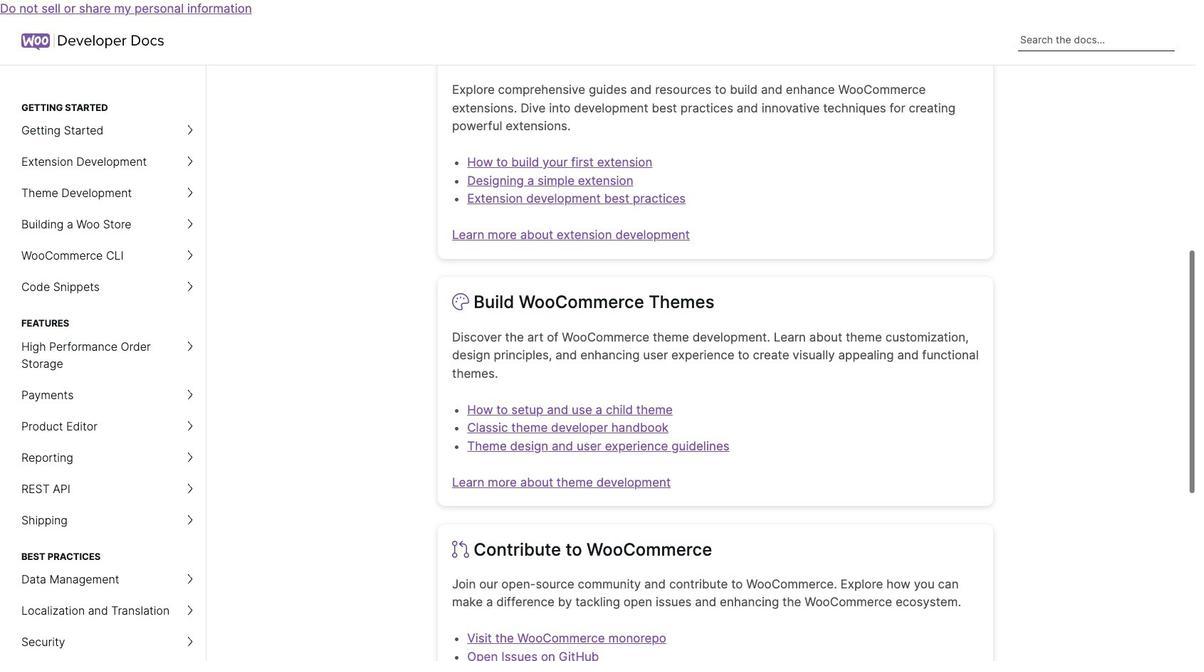 Task type: locate. For each thing, give the bounding box(es) containing it.
light image
[[452, 541, 469, 558]]

None search field
[[1018, 29, 1175, 51]]

light image
[[452, 294, 469, 311]]



Task type: vqa. For each thing, say whether or not it's contained in the screenshot.
SEARCH BOX
yes



Task type: describe. For each thing, give the bounding box(es) containing it.
search search field
[[1018, 29, 1175, 51]]



